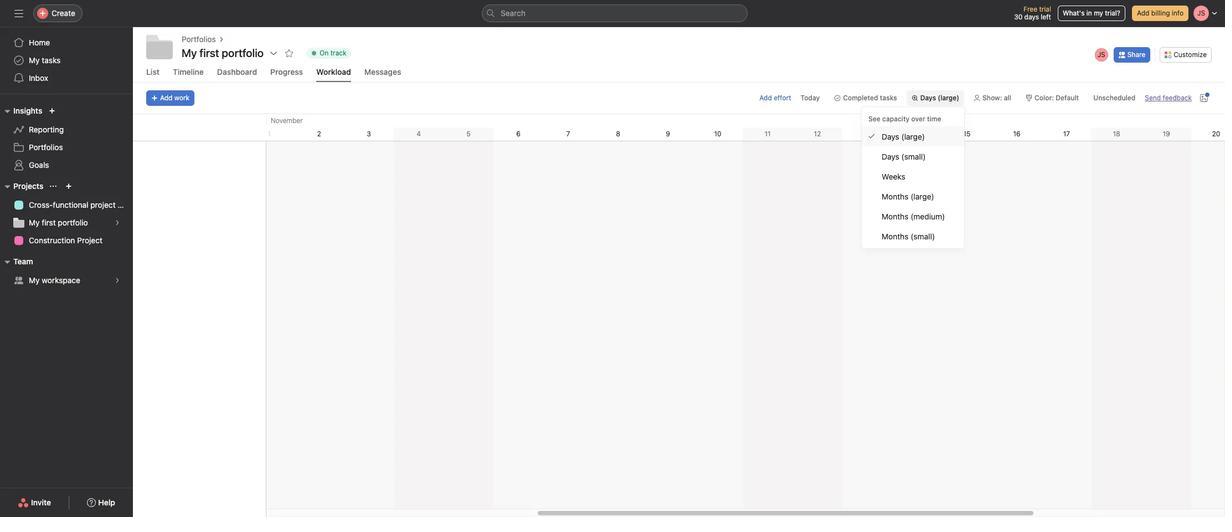 Task type: describe. For each thing, give the bounding box(es) containing it.
customize
[[1175, 50, 1208, 58]]

tasks for my tasks
[[42, 55, 61, 65]]

plan
[[118, 200, 133, 210]]

1 vertical spatial (large)
[[902, 132, 926, 141]]

progress link
[[271, 67, 303, 82]]

show options, current sort, top image
[[50, 183, 57, 190]]

months (small)
[[882, 231, 936, 241]]

hide sidebar image
[[14, 9, 23, 18]]

global element
[[0, 27, 133, 94]]

add effort
[[760, 94, 792, 102]]

30
[[1015, 13, 1023, 21]]

timeline link
[[173, 67, 204, 82]]

construction project
[[29, 236, 103, 245]]

my for my tasks
[[29, 55, 40, 65]]

5
[[467, 130, 471, 138]]

months (large)
[[882, 191, 935, 201]]

my for my workspace
[[29, 275, 40, 285]]

list link
[[146, 67, 160, 82]]

color:
[[1035, 94, 1055, 102]]

save layout as default image
[[1200, 94, 1209, 103]]

add billing info
[[1138, 9, 1184, 17]]

insights
[[13, 106, 42, 115]]

messages
[[365, 67, 401, 76]]

portfolios inside the insights element
[[29, 142, 63, 152]]

construction
[[29, 236, 75, 245]]

today button
[[796, 90, 825, 106]]

workload link
[[317, 67, 351, 82]]

teams element
[[0, 252, 133, 292]]

20
[[1213, 130, 1221, 138]]

list
[[146, 67, 160, 76]]

10
[[715, 130, 722, 138]]

add for add billing info
[[1138, 9, 1150, 17]]

what's
[[1064, 9, 1085, 17]]

16
[[1014, 130, 1021, 138]]

weeks
[[882, 172, 906, 181]]

what's in my trial?
[[1064, 9, 1121, 17]]

inbox
[[29, 73, 48, 83]]

add to starred image
[[285, 49, 294, 58]]

0 vertical spatial portfolios
[[182, 34, 216, 44]]

months (medium)
[[882, 211, 946, 221]]

add for add effort
[[760, 94, 773, 102]]

team button
[[0, 255, 33, 268]]

see details, my first portfolio image
[[114, 219, 121, 226]]

portfolios link inside the insights element
[[7, 139, 126, 156]]

1
[[268, 130, 271, 138]]

team
[[13, 257, 33, 266]]

2
[[317, 130, 321, 138]]

on track button
[[302, 45, 356, 61]]

my first portfolio
[[182, 47, 264, 59]]

feedback
[[1164, 94, 1193, 102]]

completed
[[844, 94, 879, 102]]

15
[[964, 130, 971, 138]]

send feedback
[[1146, 94, 1193, 102]]

trial
[[1040, 5, 1052, 13]]

months (large) link
[[862, 186, 965, 206]]

days (large) link
[[862, 126, 965, 146]]

all
[[1005, 94, 1012, 102]]

reporting link
[[7, 121, 126, 139]]

days
[[1025, 13, 1040, 21]]

insights button
[[0, 104, 42, 117]]

home link
[[7, 34, 126, 52]]

color: default button
[[1021, 90, 1085, 106]]

7
[[567, 130, 571, 138]]

cross-functional project plan link
[[7, 196, 133, 214]]

on track
[[320, 49, 347, 57]]

customize button
[[1161, 47, 1213, 62]]

days (large) button
[[907, 90, 965, 106]]

default
[[1057, 94, 1080, 102]]

cross-functional project plan
[[29, 200, 133, 210]]

my tasks
[[29, 55, 61, 65]]

days inside dropdown button
[[921, 94, 937, 102]]

new image
[[49, 108, 56, 114]]

cross-
[[29, 200, 53, 210]]

completed tasks button
[[830, 90, 903, 106]]

construction project link
[[7, 232, 126, 249]]

see capacity over time
[[869, 115, 942, 123]]

new project or portfolio image
[[66, 183, 72, 190]]

days (small)
[[882, 152, 926, 161]]

trial?
[[1106, 9, 1121, 17]]

help button
[[80, 493, 122, 513]]

3
[[367, 130, 371, 138]]

progress
[[271, 67, 303, 76]]

1 vertical spatial days
[[882, 132, 900, 141]]

my first portfolio link
[[7, 214, 126, 232]]

my workspace link
[[7, 272, 126, 289]]

my workspace
[[29, 275, 80, 285]]

create
[[52, 8, 75, 18]]

my for my first portfolio
[[29, 218, 40, 227]]

search list box
[[482, 4, 748, 22]]

unscheduled button
[[1089, 90, 1141, 106]]

what's in my trial? button
[[1059, 6, 1126, 21]]

goals
[[29, 160, 49, 170]]



Task type: vqa. For each thing, say whether or not it's contained in the screenshot.
Team DROPDOWN BUTTON
yes



Task type: locate. For each thing, give the bounding box(es) containing it.
0 horizontal spatial tasks
[[42, 55, 61, 65]]

months (medium) link
[[862, 206, 965, 226]]

see
[[869, 115, 881, 123]]

my
[[182, 47, 197, 59], [29, 55, 40, 65], [29, 218, 40, 227], [29, 275, 40, 285]]

tasks up capacity
[[881, 94, 898, 102]]

show options image
[[269, 49, 278, 58]]

0 vertical spatial tasks
[[42, 55, 61, 65]]

add left effort
[[760, 94, 773, 102]]

days (large) up time
[[921, 94, 960, 102]]

track
[[331, 49, 347, 57]]

1 months from the top
[[882, 191, 909, 201]]

search
[[501, 8, 526, 18]]

0 vertical spatial portfolios link
[[182, 33, 216, 45]]

days (large)
[[921, 94, 960, 102], [882, 132, 926, 141]]

work
[[174, 94, 190, 102]]

(small) for months (small)
[[911, 231, 936, 241]]

(small) down '(medium)' in the top of the page
[[911, 231, 936, 241]]

november 1
[[268, 116, 303, 138]]

0 horizontal spatial portfolios link
[[7, 139, 126, 156]]

show: all
[[983, 94, 1012, 102]]

today
[[801, 94, 820, 102]]

add work button
[[146, 90, 195, 106]]

free trial 30 days left
[[1015, 5, 1052, 21]]

days (large) inside days (large) link
[[882, 132, 926, 141]]

0 vertical spatial days
[[921, 94, 937, 102]]

(large) inside dropdown button
[[939, 94, 960, 102]]

send
[[1146, 94, 1162, 102]]

my up inbox
[[29, 55, 40, 65]]

my inside projects element
[[29, 218, 40, 227]]

1 vertical spatial portfolios
[[29, 142, 63, 152]]

portfolios link up my first portfolio
[[182, 33, 216, 45]]

workload
[[317, 67, 351, 76]]

14
[[914, 130, 922, 138]]

see details, my workspace image
[[114, 277, 121, 284]]

3 months from the top
[[882, 231, 909, 241]]

add for add work
[[160, 94, 173, 102]]

(small) inside months (small) link
[[911, 231, 936, 241]]

project
[[77, 236, 103, 245]]

home
[[29, 38, 50, 47]]

tasks down home
[[42, 55, 61, 65]]

in
[[1087, 9, 1093, 17]]

dashboard link
[[217, 67, 257, 82]]

1 horizontal spatial tasks
[[881, 94, 898, 102]]

timeline
[[173, 67, 204, 76]]

portfolios link down reporting
[[7, 139, 126, 156]]

(medium)
[[911, 211, 946, 221]]

over
[[912, 115, 926, 123]]

1 horizontal spatial add
[[760, 94, 773, 102]]

add effort button
[[760, 94, 792, 102]]

invite button
[[11, 493, 58, 513]]

(large) up time
[[939, 94, 960, 102]]

my inside teams element
[[29, 275, 40, 285]]

js
[[1098, 50, 1106, 58]]

days down capacity
[[882, 132, 900, 141]]

8
[[616, 130, 621, 138]]

(small) inside days (small) link
[[902, 152, 926, 161]]

my down team
[[29, 275, 40, 285]]

left
[[1042, 13, 1052, 21]]

9
[[666, 130, 671, 138]]

portfolios up my first portfolio
[[182, 34, 216, 44]]

1 vertical spatial tasks
[[881, 94, 898, 102]]

2 months from the top
[[882, 211, 909, 221]]

unscheduled
[[1094, 94, 1136, 102]]

days up 'weeks'
[[882, 152, 900, 161]]

days (large) inside days (large) dropdown button
[[921, 94, 960, 102]]

1 vertical spatial portfolios link
[[7, 139, 126, 156]]

19
[[1164, 130, 1171, 138]]

color: default
[[1035, 94, 1080, 102]]

1 vertical spatial days (large)
[[882, 132, 926, 141]]

tasks inside dropdown button
[[881, 94, 898, 102]]

portfolio
[[58, 218, 88, 227]]

days up time
[[921, 94, 937, 102]]

my inside global element
[[29, 55, 40, 65]]

(large) up '(medium)' in the top of the page
[[911, 191, 935, 201]]

(small) for days (small)
[[902, 152, 926, 161]]

dashboard
[[217, 67, 257, 76]]

projects element
[[0, 176, 133, 252]]

capacity
[[883, 115, 910, 123]]

weeks link
[[862, 166, 965, 186]]

first
[[42, 218, 56, 227]]

functional
[[53, 200, 88, 210]]

0 horizontal spatial portfolios
[[29, 142, 63, 152]]

months for months (medium)
[[882, 211, 909, 221]]

messages link
[[365, 67, 401, 82]]

18
[[1114, 130, 1121, 138]]

0 vertical spatial days (large)
[[921, 94, 960, 102]]

workspace
[[42, 275, 80, 285]]

1 vertical spatial months
[[882, 211, 909, 221]]

4
[[417, 130, 421, 138]]

search button
[[482, 4, 748, 22]]

add billing info button
[[1133, 6, 1189, 21]]

months down months (medium) link
[[882, 231, 909, 241]]

tasks
[[42, 55, 61, 65], [881, 94, 898, 102]]

my left first
[[29, 218, 40, 227]]

months down 'weeks'
[[882, 191, 909, 201]]

tasks for completed tasks
[[881, 94, 898, 102]]

months down 'months (large)'
[[882, 211, 909, 221]]

goals link
[[7, 156, 126, 174]]

(large)
[[939, 94, 960, 102], [902, 132, 926, 141], [911, 191, 935, 201]]

inbox link
[[7, 69, 126, 87]]

6
[[517, 130, 521, 138]]

0 vertical spatial (small)
[[902, 152, 926, 161]]

days (large) down see capacity over time
[[882, 132, 926, 141]]

share
[[1128, 50, 1146, 58]]

13
[[864, 130, 872, 138]]

insights element
[[0, 101, 133, 176]]

first portfolio
[[200, 47, 264, 59]]

1 vertical spatial (small)
[[911, 231, 936, 241]]

on
[[320, 49, 329, 57]]

(small) up the weeks link
[[902, 152, 926, 161]]

(large) down over on the top right of the page
[[902, 132, 926, 141]]

reporting
[[29, 125, 64, 134]]

portfolios
[[182, 34, 216, 44], [29, 142, 63, 152]]

11
[[765, 130, 771, 138]]

my tasks link
[[7, 52, 126, 69]]

add left the work
[[160, 94, 173, 102]]

0 vertical spatial months
[[882, 191, 909, 201]]

free
[[1024, 5, 1038, 13]]

my up timeline
[[182, 47, 197, 59]]

projects button
[[0, 180, 43, 193]]

0 vertical spatial (large)
[[939, 94, 960, 102]]

months for months (small)
[[882, 231, 909, 241]]

2 horizontal spatial add
[[1138, 9, 1150, 17]]

2 vertical spatial days
[[882, 152, 900, 161]]

12
[[815, 130, 822, 138]]

info
[[1173, 9, 1184, 17]]

create button
[[33, 4, 83, 22]]

2 vertical spatial (large)
[[911, 191, 935, 201]]

17
[[1064, 130, 1071, 138]]

effort
[[774, 94, 792, 102]]

my
[[1095, 9, 1104, 17]]

1 horizontal spatial portfolios
[[182, 34, 216, 44]]

tasks inside global element
[[42, 55, 61, 65]]

2 vertical spatial months
[[882, 231, 909, 241]]

add left billing
[[1138, 9, 1150, 17]]

1 horizontal spatial portfolios link
[[182, 33, 216, 45]]

my for my first portfolio
[[182, 47, 197, 59]]

show:
[[983, 94, 1003, 102]]

november
[[271, 116, 303, 125]]

portfolios down reporting
[[29, 142, 63, 152]]

add work
[[160, 94, 190, 102]]

0 horizontal spatial add
[[160, 94, 173, 102]]

months for months (large)
[[882, 191, 909, 201]]

show: all button
[[969, 90, 1017, 106]]



